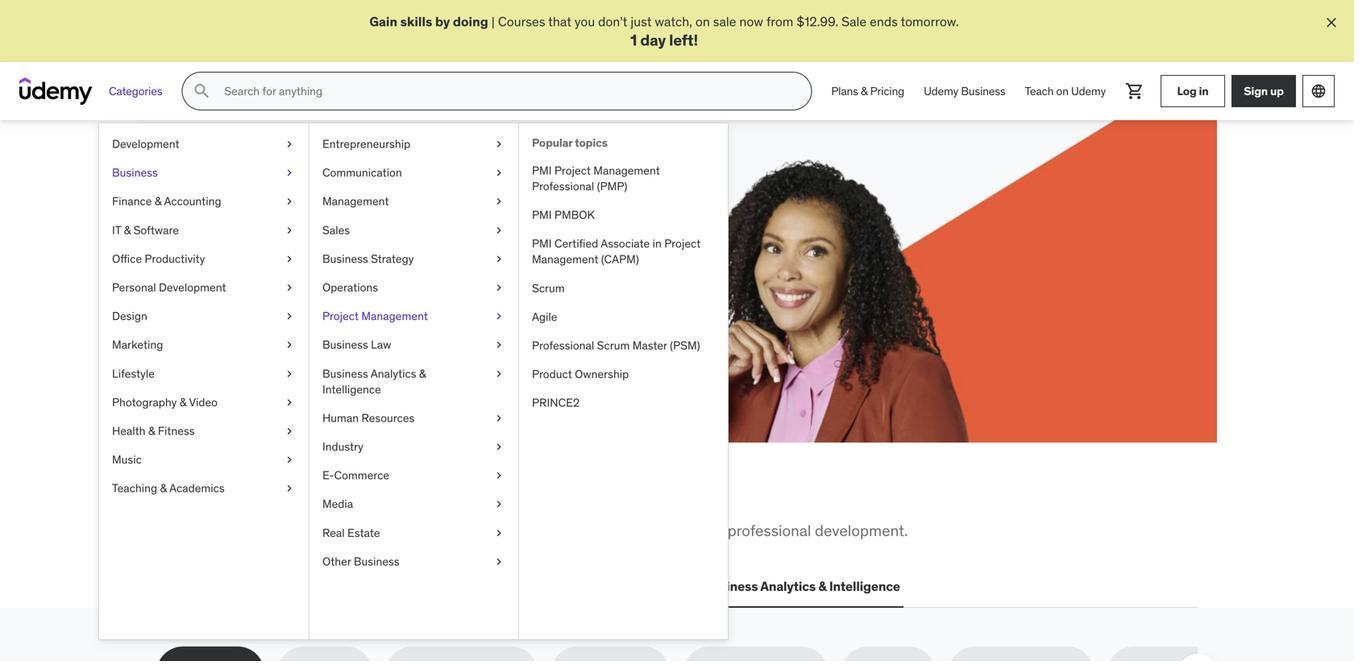 Task type: vqa. For each thing, say whether or not it's contained in the screenshot.
Pmi Certified Associate In Project Management (Capm) Link
yes



Task type: locate. For each thing, give the bounding box(es) containing it.
0 vertical spatial on
[[696, 13, 710, 30]]

pmi left certified
[[532, 236, 552, 251]]

xsmall image for other business
[[493, 554, 505, 570]]

plans
[[831, 84, 858, 98]]

development down office productivity link
[[159, 280, 226, 295]]

udemy
[[924, 84, 959, 98], [1071, 84, 1106, 98]]

analytics inside business analytics & intelligence button
[[761, 578, 816, 595]]

data science
[[490, 578, 569, 595]]

pmi left the pmbok
[[532, 208, 552, 222]]

1 vertical spatial courses
[[214, 263, 262, 279]]

business analytics & intelligence for business analytics & intelligence button
[[704, 578, 900, 595]]

scrum up agile
[[532, 281, 565, 295]]

xsmall image inside e-commerce link
[[493, 468, 505, 484]]

courses inside gain skills by doing | courses that you don't just watch, on sale now from $12.99. sale ends tomorrow. 1 day left!
[[498, 13, 545, 30]]

skill
[[318, 263, 341, 279]]

2 horizontal spatial skills
[[400, 13, 432, 30]]

& down 'business law' link
[[419, 366, 426, 381]]

e-commerce link
[[310, 461, 518, 490]]

0 vertical spatial development
[[112, 137, 179, 151]]

0 vertical spatial you
[[575, 13, 595, 30]]

& down 'development.'
[[819, 578, 827, 595]]

it left certifications
[[289, 578, 300, 595]]

scrum inside "link"
[[532, 281, 565, 295]]

skills up workplace
[[244, 481, 313, 514]]

pmi project management professional (pmp) link
[[519, 156, 728, 201]]

& right 'plans'
[[861, 84, 868, 98]]

xsmall image inside lifestyle link
[[283, 366, 296, 382]]

1 horizontal spatial sale
[[842, 13, 867, 30]]

business analytics & intelligence button
[[700, 567, 904, 606]]

xsmall image for e-commerce
[[493, 468, 505, 484]]

ends
[[870, 13, 898, 30], [302, 281, 330, 297]]

development down categories dropdown button
[[112, 137, 179, 151]]

on left sale
[[696, 13, 710, 30]]

office productivity
[[112, 252, 205, 266]]

skills
[[400, 13, 432, 30], [244, 481, 313, 514], [319, 521, 353, 540]]

business inside button
[[704, 578, 758, 595]]

sales
[[322, 223, 350, 237]]

teaching
[[112, 481, 157, 496]]

xsmall image for business strategy
[[493, 251, 505, 267]]

xsmall image for project management
[[493, 309, 505, 324]]

1 professional from the top
[[532, 179, 594, 194]]

tomorrow. down your
[[333, 281, 391, 297]]

1 udemy from the left
[[924, 84, 959, 98]]

submit search image
[[192, 82, 211, 101]]

e-commerce
[[322, 468, 389, 483]]

1 pmi from the top
[[532, 163, 552, 178]]

0 vertical spatial project
[[555, 163, 591, 178]]

analytics
[[371, 366, 416, 381], [761, 578, 816, 595]]

1 vertical spatial pmi
[[532, 208, 552, 222]]

2 vertical spatial pmi
[[532, 236, 552, 251]]

in right associate
[[653, 236, 662, 251]]

xsmall image inside business strategy link
[[493, 251, 505, 267]]

professional inside pmi project management professional (pmp)
[[532, 179, 594, 194]]

1 vertical spatial skills
[[244, 481, 313, 514]]

marketing link
[[99, 331, 309, 360]]

1 vertical spatial $12.99.
[[229, 281, 271, 297]]

xsmall image inside personal development link
[[283, 280, 296, 296]]

xsmall image inside entrepreneurship link
[[493, 136, 505, 152]]

xsmall image inside it & software link
[[283, 222, 296, 238]]

business link
[[99, 159, 309, 187]]

it up the office
[[112, 223, 121, 237]]

e-
[[322, 468, 334, 483]]

development inside development link
[[112, 137, 179, 151]]

0 vertical spatial scrum
[[532, 281, 565, 295]]

2 pmi from the top
[[532, 208, 552, 222]]

0 vertical spatial $12.99.
[[797, 13, 839, 30]]

business analytics & intelligence down the professional on the right of the page
[[704, 578, 900, 595]]

1 horizontal spatial ends
[[870, 13, 898, 30]]

learn,
[[214, 190, 298, 224]]

courses for doing
[[498, 13, 545, 30]]

1 vertical spatial on
[[1056, 84, 1069, 98]]

0 vertical spatial courses
[[498, 13, 545, 30]]

management up (pmp) on the top left
[[594, 163, 660, 178]]

3 pmi from the top
[[532, 236, 552, 251]]

topics
[[575, 136, 608, 150]]

xsmall image for design
[[283, 309, 296, 324]]

xsmall image inside media link
[[493, 497, 505, 512]]

0 horizontal spatial business analytics & intelligence
[[322, 366, 426, 397]]

finance
[[112, 194, 152, 209]]

xsmall image inside development link
[[283, 136, 296, 152]]

project down operations
[[322, 309, 359, 323]]

you inside gain skills by doing | courses that you don't just watch, on sale now from $12.99. sale ends tomorrow. 1 day left!
[[575, 13, 595, 30]]

0 vertical spatial sale
[[842, 13, 867, 30]]

xsmall image for human resources
[[493, 410, 505, 426]]

xsmall image inside 'business law' link
[[493, 337, 505, 353]]

0 horizontal spatial $12.99.
[[229, 281, 271, 297]]

xsmall image inside teaching & academics link
[[283, 481, 296, 497]]

udemy left the shopping cart with 0 items image
[[1071, 84, 1106, 98]]

pmi project management professional (pmp)
[[532, 163, 660, 194]]

it for it & software
[[112, 223, 121, 237]]

xsmall image for health & fitness
[[283, 423, 296, 439]]

you inside the all the skills you need in one place from critical workplace skills to technical topics, our catalog supports well-rounded professional development.
[[318, 481, 364, 514]]

xsmall image inside the business link
[[283, 165, 296, 181]]

0 horizontal spatial courses
[[214, 263, 262, 279]]

1 vertical spatial analytics
[[761, 578, 816, 595]]

1 vertical spatial development
[[159, 280, 226, 295]]

operations
[[322, 280, 378, 295]]

sale for |
[[842, 13, 867, 30]]

business down 'estate'
[[354, 554, 400, 569]]

sale inside learn, practice, succeed (and save) courses for every skill in your learning journey, starting at $12.99. sale ends tomorrow.
[[274, 281, 299, 297]]

professional up pmi pmbok
[[532, 179, 594, 194]]

xsmall image inside health & fitness link
[[283, 423, 296, 439]]

pmi for pmi certified associate in project management (capm)
[[532, 236, 552, 251]]

pmi inside pmi pmbok link
[[532, 208, 552, 222]]

business analytics & intelligence link
[[310, 360, 518, 404]]

0 horizontal spatial scrum
[[532, 281, 565, 295]]

1 horizontal spatial it
[[289, 578, 300, 595]]

other business link
[[310, 547, 518, 576]]

the
[[199, 481, 240, 514]]

xsmall image
[[283, 136, 296, 152], [493, 165, 505, 181], [283, 194, 296, 210], [493, 194, 505, 210], [493, 222, 505, 238], [283, 251, 296, 267], [493, 251, 505, 267], [283, 280, 296, 296], [283, 309, 296, 324], [493, 309, 505, 324], [493, 337, 505, 353], [283, 366, 296, 382], [493, 366, 505, 382], [493, 410, 505, 426], [493, 439, 505, 455], [283, 452, 296, 468]]

analytics inside business analytics & intelligence
[[371, 366, 416, 381]]

personal
[[112, 280, 156, 295]]

business law link
[[310, 331, 518, 360]]

1 vertical spatial professional
[[532, 338, 594, 353]]

sale up 'plans'
[[842, 13, 867, 30]]

intelligence up human
[[322, 382, 381, 397]]

business analytics & intelligence inside button
[[704, 578, 900, 595]]

it
[[112, 223, 121, 237], [289, 578, 300, 595]]

1 vertical spatial ends
[[302, 281, 330, 297]]

xsmall image inside photography & video link
[[283, 395, 296, 410]]

xsmall image inside operations link
[[493, 280, 505, 296]]

& right health
[[148, 424, 155, 438]]

1 vertical spatial it
[[289, 578, 300, 595]]

xsmall image inside management link
[[493, 194, 505, 210]]

management link
[[310, 187, 518, 216]]

ends down skill
[[302, 281, 330, 297]]

xsmall image inside 'human resources' link
[[493, 410, 505, 426]]

2 udemy from the left
[[1071, 84, 1106, 98]]

pmi certified associate in project management (capm)
[[532, 236, 701, 267]]

0 horizontal spatial ends
[[302, 281, 330, 297]]

xsmall image for lifestyle
[[283, 366, 296, 382]]

xsmall image inside finance & accounting link
[[283, 194, 296, 210]]

sign
[[1244, 84, 1268, 98]]

0 vertical spatial analytics
[[371, 366, 416, 381]]

in up topics,
[[435, 481, 460, 514]]

your
[[357, 263, 382, 279]]

&
[[861, 84, 868, 98], [155, 194, 162, 209], [124, 223, 131, 237], [419, 366, 426, 381], [180, 395, 187, 410], [148, 424, 155, 438], [160, 481, 167, 496], [819, 578, 827, 595]]

xsmall image inside office productivity link
[[283, 251, 296, 267]]

1 horizontal spatial courses
[[498, 13, 545, 30]]

1 vertical spatial business analytics & intelligence
[[704, 578, 900, 595]]

ends inside learn, practice, succeed (and save) courses for every skill in your learning journey, starting at $12.99. sale ends tomorrow.
[[302, 281, 330, 297]]

pmi pmbok link
[[519, 201, 728, 230]]

business down rounded
[[704, 578, 758, 595]]

skills inside gain skills by doing | courses that you don't just watch, on sale now from $12.99. sale ends tomorrow. 1 day left!
[[400, 13, 432, 30]]

xsmall image for business analytics & intelligence
[[493, 366, 505, 382]]

strategy
[[371, 252, 414, 266]]

& right 'finance'
[[155, 194, 162, 209]]

1 horizontal spatial intelligence
[[829, 578, 900, 595]]

management inside 'pmi certified associate in project management (capm)'
[[532, 252, 599, 267]]

$12.99. inside learn, practice, succeed (and save) courses for every skill in your learning journey, starting at $12.99. sale ends tomorrow.
[[229, 281, 271, 297]]

1 horizontal spatial tomorrow.
[[901, 13, 959, 30]]

on right teach
[[1056, 84, 1069, 98]]

& right "teaching"
[[160, 481, 167, 496]]

1 vertical spatial intelligence
[[829, 578, 900, 595]]

0 horizontal spatial analytics
[[371, 366, 416, 381]]

xsmall image
[[493, 136, 505, 152], [283, 165, 296, 181], [283, 222, 296, 238], [493, 280, 505, 296], [283, 337, 296, 353], [283, 395, 296, 410], [283, 423, 296, 439], [493, 468, 505, 484], [283, 481, 296, 497], [493, 497, 505, 512], [493, 525, 505, 541], [493, 554, 505, 570]]

you up real
[[318, 481, 364, 514]]

xsmall image inside design link
[[283, 309, 296, 324]]

1 horizontal spatial udemy
[[1071, 84, 1106, 98]]

our
[[489, 521, 511, 540]]

sale for save)
[[274, 281, 299, 297]]

learning
[[385, 263, 432, 279]]

business analytics & intelligence up human resources
[[322, 366, 426, 397]]

tomorrow. inside learn, practice, succeed (and save) courses for every skill in your learning journey, starting at $12.99. sale ends tomorrow.
[[333, 281, 391, 297]]

xsmall image inside business analytics & intelligence link
[[493, 366, 505, 382]]

$12.99.
[[797, 13, 839, 30], [229, 281, 271, 297]]

ends inside gain skills by doing | courses that you don't just watch, on sale now from $12.99. sale ends tomorrow. 1 day left!
[[870, 13, 898, 30]]

project
[[555, 163, 591, 178], [664, 236, 701, 251], [322, 309, 359, 323]]

xsmall image for finance & accounting
[[283, 194, 296, 210]]

udemy image
[[19, 78, 93, 105]]

intelligence
[[322, 382, 381, 397], [829, 578, 900, 595]]

1 horizontal spatial analytics
[[761, 578, 816, 595]]

business strategy
[[322, 252, 414, 266]]

& inside business analytics & intelligence
[[419, 366, 426, 381]]

it inside button
[[289, 578, 300, 595]]

from
[[767, 13, 794, 30]]

xsmall image for business
[[283, 165, 296, 181]]

intelligence down 'development.'
[[829, 578, 900, 595]]

in up operations
[[344, 263, 354, 279]]

xsmall image inside real estate "link"
[[493, 525, 505, 541]]

0 horizontal spatial udemy
[[924, 84, 959, 98]]

2 horizontal spatial project
[[664, 236, 701, 251]]

0 horizontal spatial sale
[[274, 281, 299, 297]]

(capm)
[[601, 252, 639, 267]]

pmi inside pmi project management professional (pmp)
[[532, 163, 552, 178]]

one
[[465, 481, 511, 514]]

analytics down law
[[371, 366, 416, 381]]

udemy right the pricing
[[924, 84, 959, 98]]

you
[[575, 13, 595, 30], [318, 481, 364, 514]]

|
[[492, 13, 495, 30]]

photography
[[112, 395, 177, 410]]

& for software
[[124, 223, 131, 237]]

skills left by
[[400, 13, 432, 30]]

pmi
[[532, 163, 552, 178], [532, 208, 552, 222], [532, 236, 552, 251]]

0 vertical spatial ends
[[870, 13, 898, 30]]

1 vertical spatial you
[[318, 481, 364, 514]]

tomorrow.
[[901, 13, 959, 30], [333, 281, 391, 297]]

plans & pricing
[[831, 84, 905, 98]]

1 vertical spatial sale
[[274, 281, 299, 297]]

$12.99. inside gain skills by doing | courses that you don't just watch, on sale now from $12.99. sale ends tomorrow. 1 day left!
[[797, 13, 839, 30]]

succeed
[[417, 190, 518, 224]]

project right associate
[[664, 236, 701, 251]]

1 horizontal spatial $12.99.
[[797, 13, 839, 30]]

0 horizontal spatial you
[[318, 481, 364, 514]]

doing
[[453, 13, 488, 30]]

& up the office
[[124, 223, 131, 237]]

by
[[435, 13, 450, 30]]

1 horizontal spatial you
[[575, 13, 595, 30]]

courses for (and
[[214, 263, 262, 279]]

0 vertical spatial intelligence
[[322, 382, 381, 397]]

catalog
[[515, 521, 565, 540]]

1 horizontal spatial on
[[1056, 84, 1069, 98]]

& left video
[[180, 395, 187, 410]]

& for accounting
[[155, 194, 162, 209]]

xsmall image inside industry link
[[493, 439, 505, 455]]

0 horizontal spatial tomorrow.
[[333, 281, 391, 297]]

xsmall image for development
[[283, 136, 296, 152]]

0 vertical spatial tomorrow.
[[901, 13, 959, 30]]

xsmall image for media
[[493, 497, 505, 512]]

1 vertical spatial tomorrow.
[[333, 281, 391, 297]]

management down certified
[[532, 252, 599, 267]]

left!
[[669, 30, 698, 49]]

0 vertical spatial business analytics & intelligence
[[322, 366, 426, 397]]

close image
[[1324, 15, 1340, 31]]

skills down media
[[319, 521, 353, 540]]

project down popular topics
[[555, 163, 591, 178]]

xsmall image for office productivity
[[283, 251, 296, 267]]

tomorrow. up udemy business
[[901, 13, 959, 30]]

0 vertical spatial skills
[[400, 13, 432, 30]]

intelligence inside button
[[829, 578, 900, 595]]

business inside business analytics & intelligence
[[322, 366, 368, 381]]

pmi inside 'pmi certified associate in project management (capm)'
[[532, 236, 552, 251]]

business analytics & intelligence for business analytics & intelligence link at the left bottom of page
[[322, 366, 426, 397]]

fitness
[[158, 424, 195, 438]]

on inside teach on udemy 'link'
[[1056, 84, 1069, 98]]

in right log
[[1199, 84, 1209, 98]]

1 horizontal spatial business analytics & intelligence
[[704, 578, 900, 595]]

intelligence inside business analytics & intelligence
[[322, 382, 381, 397]]

tomorrow. for |
[[901, 13, 959, 30]]

analytics down the professional on the right of the page
[[761, 578, 816, 595]]

xsmall image inside the music link
[[283, 452, 296, 468]]

don't
[[598, 13, 628, 30]]

$12.99. down for
[[229, 281, 271, 297]]

& for fitness
[[148, 424, 155, 438]]

courses inside learn, practice, succeed (and save) courses for every skill in your learning journey, starting at $12.99. sale ends tomorrow.
[[214, 263, 262, 279]]

project inside 'pmi certified associate in project management (capm)'
[[664, 236, 701, 251]]

0 horizontal spatial on
[[696, 13, 710, 30]]

business down business law
[[322, 366, 368, 381]]

pmi for pmi project management professional (pmp)
[[532, 163, 552, 178]]

0 vertical spatial it
[[112, 223, 121, 237]]

in
[[1199, 84, 1209, 98], [653, 236, 662, 251], [344, 263, 354, 279], [435, 481, 460, 514]]

xsmall image for marketing
[[283, 337, 296, 353]]

$12.99. right 'from'
[[797, 13, 839, 30]]

pmi down "popular"
[[532, 163, 552, 178]]

pmi certified associate in project management (capm) link
[[519, 230, 728, 274]]

accounting
[[164, 194, 221, 209]]

critical
[[195, 521, 241, 540]]

project inside pmi project management professional (pmp)
[[555, 163, 591, 178]]

professional scrum master (psm) link
[[519, 331, 728, 360]]

ends up the pricing
[[870, 13, 898, 30]]

1 horizontal spatial project
[[555, 163, 591, 178]]

xsmall image inside sales link
[[493, 222, 505, 238]]

management
[[594, 163, 660, 178], [322, 194, 389, 209], [532, 252, 599, 267], [361, 309, 428, 323]]

0 vertical spatial pmi
[[532, 163, 552, 178]]

pmi for pmi pmbok
[[532, 208, 552, 222]]

courses right |
[[498, 13, 545, 30]]

watch,
[[655, 13, 692, 30]]

xsmall image inside marketing 'link'
[[283, 337, 296, 353]]

xsmall image inside other business link
[[493, 554, 505, 570]]

xsmall image for operations
[[493, 280, 505, 296]]

starting
[[483, 263, 528, 279]]

2 vertical spatial project
[[322, 309, 359, 323]]

sale down every
[[274, 281, 299, 297]]

you right the that on the left
[[575, 13, 595, 30]]

0 vertical spatial professional
[[532, 179, 594, 194]]

courses up at
[[214, 263, 262, 279]]

log
[[1177, 84, 1197, 98]]

tomorrow. inside gain skills by doing | courses that you don't just watch, on sale now from $12.99. sale ends tomorrow. 1 day left!
[[901, 13, 959, 30]]

sale inside gain skills by doing | courses that you don't just watch, on sale now from $12.99. sale ends tomorrow. 1 day left!
[[842, 13, 867, 30]]

office
[[112, 252, 142, 266]]

finance & accounting link
[[99, 187, 309, 216]]

(pmp)
[[597, 179, 628, 194]]

agile link
[[519, 303, 728, 331]]

xsmall image inside project management link
[[493, 309, 505, 324]]

xsmall image inside the communication link
[[493, 165, 505, 181]]

1 horizontal spatial scrum
[[597, 338, 630, 353]]

2 vertical spatial skills
[[319, 521, 353, 540]]

teach on udemy
[[1025, 84, 1106, 98]]

0 horizontal spatial intelligence
[[322, 382, 381, 397]]

scrum down agile link
[[597, 338, 630, 353]]

0 horizontal spatial it
[[112, 223, 121, 237]]

professional up product
[[532, 338, 594, 353]]

1 vertical spatial project
[[664, 236, 701, 251]]



Task type: describe. For each thing, give the bounding box(es) containing it.
for
[[265, 263, 281, 279]]

xsmall image for management
[[493, 194, 505, 210]]

xsmall image for business law
[[493, 337, 505, 353]]

health
[[112, 424, 146, 438]]

industry link
[[310, 433, 518, 461]]

categories
[[109, 84, 162, 98]]

well-
[[634, 521, 667, 540]]

$12.99. for |
[[797, 13, 839, 30]]

supports
[[569, 521, 630, 540]]

xsmall image for industry
[[493, 439, 505, 455]]

data science button
[[487, 567, 572, 606]]

certified
[[555, 236, 598, 251]]

it & software
[[112, 223, 179, 237]]

project management link
[[310, 302, 518, 331]]

music link
[[99, 446, 309, 474]]

business law
[[322, 338, 391, 352]]

teaching & academics link
[[99, 474, 309, 503]]

estate
[[347, 526, 380, 540]]

lifestyle link
[[99, 360, 309, 388]]

practice,
[[303, 190, 413, 224]]

finance & accounting
[[112, 194, 221, 209]]

management down "communication"
[[322, 194, 389, 209]]

pmbok
[[555, 208, 595, 222]]

1 horizontal spatial skills
[[319, 521, 353, 540]]

0 horizontal spatial skills
[[244, 481, 313, 514]]

management inside pmi project management professional (pmp)
[[594, 163, 660, 178]]

xsmall image for it & software
[[283, 222, 296, 238]]

1 vertical spatial scrum
[[597, 338, 630, 353]]

xsmall image for sales
[[493, 222, 505, 238]]

operations link
[[310, 273, 518, 302]]

photography & video
[[112, 395, 218, 410]]

it certifications button
[[286, 567, 388, 606]]

design link
[[99, 302, 309, 331]]

music
[[112, 452, 142, 467]]

business left teach
[[961, 84, 1006, 98]]

all
[[156, 481, 194, 514]]

now
[[740, 13, 763, 30]]

other
[[322, 554, 351, 569]]

0 horizontal spatial project
[[322, 309, 359, 323]]

every
[[284, 263, 315, 279]]

choose a language image
[[1311, 83, 1327, 99]]

design
[[112, 309, 147, 323]]

academics
[[169, 481, 225, 496]]

analytics for business analytics & intelligence link at the left bottom of page
[[371, 366, 416, 381]]

professional scrum master (psm)
[[532, 338, 700, 353]]

industry
[[322, 440, 363, 454]]

product ownership link
[[519, 360, 728, 389]]

ownership
[[575, 367, 629, 382]]

media link
[[310, 490, 518, 519]]

technical
[[374, 521, 436, 540]]

popular topics
[[532, 136, 608, 150]]

lifestyle
[[112, 366, 155, 381]]

2 professional from the top
[[532, 338, 594, 353]]

up
[[1270, 84, 1284, 98]]

xsmall image for music
[[283, 452, 296, 468]]

$12.99. for save)
[[229, 281, 271, 297]]

science
[[521, 578, 569, 595]]

business strategy link
[[310, 245, 518, 273]]

media
[[322, 497, 353, 511]]

in inside learn, practice, succeed (and save) courses for every skill in your learning journey, starting at $12.99. sale ends tomorrow.
[[344, 263, 354, 279]]

productivity
[[145, 252, 205, 266]]

xsmall image for teaching & academics
[[283, 481, 296, 497]]

entrepreneurship link
[[310, 130, 518, 159]]

development inside personal development link
[[159, 280, 226, 295]]

just
[[631, 13, 652, 30]]

communication link
[[310, 159, 518, 187]]

professional
[[728, 521, 811, 540]]

udemy inside 'link'
[[1071, 84, 1106, 98]]

development.
[[815, 521, 908, 540]]

software
[[133, 223, 179, 237]]

xsmall image for communication
[[493, 165, 505, 181]]

teach on udemy link
[[1015, 72, 1116, 111]]

& for academics
[[160, 481, 167, 496]]

intelligence for business analytics & intelligence button
[[829, 578, 900, 595]]

in inside 'pmi certified associate in project management (capm)'
[[653, 236, 662, 251]]

it for it certifications
[[289, 578, 300, 595]]

project management element
[[518, 123, 728, 639]]

development link
[[99, 130, 309, 159]]

video
[[189, 395, 218, 410]]

prince2 link
[[519, 389, 728, 418]]

management up law
[[361, 309, 428, 323]]

& for video
[[180, 395, 187, 410]]

ends for |
[[870, 13, 898, 30]]

& inside button
[[819, 578, 827, 595]]

resources
[[362, 411, 415, 425]]

xsmall image for entrepreneurship
[[493, 136, 505, 152]]

shopping cart with 0 items image
[[1125, 82, 1145, 101]]

personal development link
[[99, 273, 309, 302]]

(psm)
[[670, 338, 700, 353]]

associate
[[601, 236, 650, 251]]

xsmall image for real estate
[[493, 525, 505, 541]]

communication
[[322, 165, 402, 180]]

(and
[[214, 223, 271, 256]]

teach
[[1025, 84, 1054, 98]]

topics,
[[440, 521, 485, 540]]

photography & video link
[[99, 388, 309, 417]]

ends for save)
[[302, 281, 330, 297]]

gain
[[369, 13, 397, 30]]

udemy business
[[924, 84, 1006, 98]]

product
[[532, 367, 572, 382]]

commerce
[[334, 468, 389, 483]]

teaching & academics
[[112, 481, 225, 496]]

sales link
[[310, 216, 518, 245]]

pricing
[[870, 84, 905, 98]]

human
[[322, 411, 359, 425]]

law
[[371, 338, 391, 352]]

personal development
[[112, 280, 226, 295]]

business up 'finance'
[[112, 165, 158, 180]]

analytics for business analytics & intelligence button
[[761, 578, 816, 595]]

from
[[156, 521, 192, 540]]

sign up
[[1244, 84, 1284, 98]]

business left law
[[322, 338, 368, 352]]

prince2
[[532, 396, 580, 410]]

xsmall image for personal development
[[283, 280, 296, 296]]

in inside the all the skills you need in one place from critical workplace skills to technical topics, our catalog supports well-rounded professional development.
[[435, 481, 460, 514]]

& for pricing
[[861, 84, 868, 98]]

popular
[[532, 136, 573, 150]]

plans & pricing link
[[822, 72, 914, 111]]

on inside gain skills by doing | courses that you don't just watch, on sale now from $12.99. sale ends tomorrow. 1 day left!
[[696, 13, 710, 30]]

intelligence for business analytics & intelligence link at the left bottom of page
[[322, 382, 381, 397]]

xsmall image for photography & video
[[283, 395, 296, 410]]

business up operations
[[322, 252, 368, 266]]

health & fitness link
[[99, 417, 309, 446]]

at
[[214, 281, 226, 297]]

all the skills you need in one place from critical workplace skills to technical topics, our catalog supports well-rounded professional development.
[[156, 481, 908, 540]]

tomorrow. for save)
[[333, 281, 391, 297]]

Search for anything text field
[[221, 78, 792, 105]]



